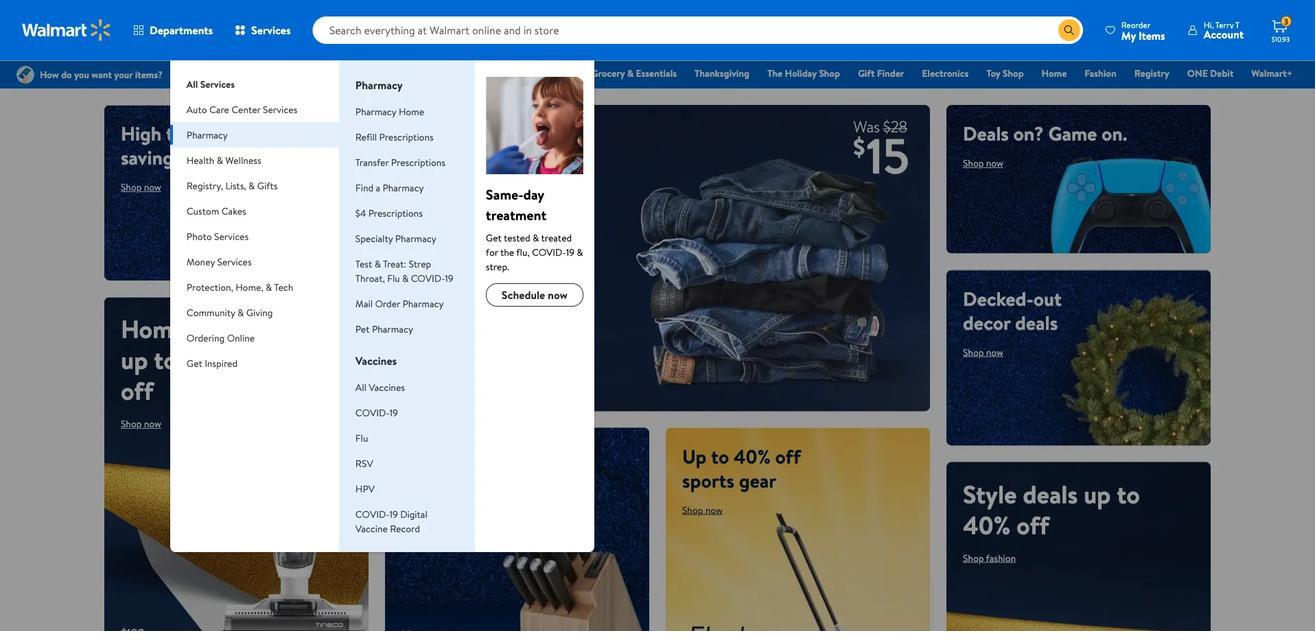 Task type: vqa. For each thing, say whether or not it's contained in the screenshot.
departments
yes



Task type: describe. For each thing, give the bounding box(es) containing it.
decked-
[[963, 285, 1034, 312]]

off for style deals up to 40% off
[[1017, 508, 1050, 542]]

19 inside same-day treatment get tested & treated for the flu, covid-19 & strep.
[[566, 245, 575, 259]]

holiday
[[785, 67, 817, 80]]

gear
[[739, 467, 777, 494]]

19 down all vaccines
[[390, 406, 398, 420]]

now for deals on? game on.
[[986, 157, 1004, 170]]

covid-19 digital vaccine record
[[356, 508, 428, 536]]

walmart+ link
[[1246, 66, 1299, 81]]

to for home
[[154, 343, 177, 377]]

on.
[[1102, 120, 1128, 147]]

digital
[[400, 508, 428, 521]]

giving
[[246, 306, 273, 319]]

registry, lists, & gifts button
[[170, 173, 339, 198]]

record
[[390, 522, 420, 536]]

lists,
[[226, 179, 246, 192]]

deals inside decked-out decor deals
[[1015, 309, 1058, 336]]

the holiday shop
[[768, 67, 840, 80]]

fashion
[[986, 552, 1016, 565]]

now for home deals up to 30% off
[[144, 417, 161, 431]]

online
[[227, 331, 255, 345]]

pharmacy right a
[[383, 181, 424, 194]]

shop now for up to 40% off sports gear
[[682, 504, 723, 517]]

& right flu,
[[577, 245, 583, 259]]

shop now link for decked-out decor deals
[[963, 346, 1004, 359]]

services button
[[224, 14, 302, 47]]

shop now link for home deals up to 30% off
[[121, 417, 161, 431]]

same-day treatment get tested & treated for the flu, covid-19 & strep.
[[486, 185, 583, 273]]

pharmacy image
[[486, 77, 584, 174]]

$10.93
[[1272, 34, 1290, 44]]

transfer prescriptions
[[356, 156, 446, 169]]

walmart+
[[1252, 67, 1293, 80]]

shop for home deals up to 30% off
[[121, 417, 142, 431]]

health & wellness
[[187, 153, 261, 167]]

services for photo services
[[214, 230, 249, 243]]

huge
[[257, 120, 298, 147]]

covid-19
[[356, 406, 398, 420]]

inspired
[[205, 357, 238, 370]]

friday
[[523, 67, 548, 80]]

all vaccines link
[[356, 381, 405, 394]]

high
[[121, 120, 162, 147]]

covid- down all vaccines
[[356, 406, 390, 420]]

money
[[187, 255, 215, 268]]

refill prescriptions
[[356, 130, 434, 144]]

$4 prescriptions link
[[356, 206, 423, 220]]

shop for style deals up to 40% off
[[963, 552, 984, 565]]

health
[[187, 153, 214, 167]]

pharmacy right order on the top left
[[403, 297, 444, 310]]

& inside dropdown button
[[249, 179, 255, 192]]

custom cakes
[[187, 204, 246, 218]]

home for home
[[1042, 67, 1067, 80]]

wellness
[[225, 153, 261, 167]]

get inspired
[[187, 357, 238, 370]]

& right test
[[375, 257, 381, 271]]

all for all vaccines
[[356, 381, 367, 394]]

items
[[1139, 28, 1166, 43]]

treat:
[[383, 257, 407, 271]]

home for home deals up to 30% off
[[121, 312, 186, 346]]

prescriptions for transfer prescriptions
[[391, 156, 446, 169]]

on?
[[1014, 120, 1044, 147]]

all services link
[[170, 60, 339, 97]]

finder
[[877, 67, 904, 80]]

19 inside test & treat: strep throat, flu & covid-19
[[445, 272, 454, 285]]

shop for deals on? game on.
[[963, 157, 984, 170]]

mail order pharmacy link
[[356, 297, 444, 310]]

hi,
[[1204, 19, 1214, 31]]

the
[[501, 245, 514, 259]]

grocery
[[592, 67, 625, 80]]

all vaccines
[[356, 381, 405, 394]]

shop now link for up to 40% off sports gear
[[682, 504, 723, 517]]

test & treat: strep throat, flu & covid-19
[[356, 257, 454, 285]]

rsv
[[356, 457, 373, 470]]

game
[[1049, 120, 1097, 147]]

sports
[[682, 467, 735, 494]]

black friday deals link
[[492, 66, 580, 81]]

treated
[[541, 231, 572, 244]]

shop for decked-out decor deals
[[963, 346, 984, 359]]

the
[[768, 67, 783, 80]]

a
[[376, 181, 380, 194]]

specialty
[[356, 232, 393, 245]]

ordering online
[[187, 331, 255, 345]]

services for all services
[[200, 77, 235, 91]]

up for home deals up to 30% off
[[121, 343, 148, 377]]

hpv
[[356, 482, 375, 496]]

get inspired button
[[170, 351, 339, 376]]

1 vertical spatial vaccines
[[369, 381, 405, 394]]

vaccine
[[356, 522, 388, 536]]

refill prescriptions link
[[356, 130, 434, 144]]

deals for home deals up to 30% off
[[192, 312, 247, 346]]

community
[[187, 306, 235, 319]]

services up all services link
[[251, 23, 291, 38]]

off for home deals up to 30% off
[[121, 374, 154, 408]]

$4
[[356, 206, 366, 220]]

shop now for high tech gifts, huge savings
[[121, 181, 161, 194]]

protection, home, & tech button
[[170, 275, 339, 300]]

& left giving
[[238, 306, 244, 319]]

community & giving
[[187, 306, 273, 319]]

shop for up to 40% off sports gear
[[682, 504, 703, 517]]

find
[[356, 181, 374, 194]]

$4 prescriptions
[[356, 206, 423, 220]]

one debit link
[[1181, 66, 1240, 81]]

t
[[1236, 19, 1240, 31]]



Task type: locate. For each thing, give the bounding box(es) containing it.
transfer prescriptions link
[[356, 156, 446, 169]]

1 vertical spatial all
[[356, 381, 367, 394]]

0 horizontal spatial 40%
[[734, 443, 771, 470]]

specialty pharmacy
[[356, 232, 437, 245]]

services up 'care'
[[200, 77, 235, 91]]

covid- up vaccine
[[356, 508, 390, 521]]

pharmacy up refill
[[356, 105, 397, 118]]

home for home deals are served
[[402, 443, 452, 470]]

vaccines
[[356, 354, 397, 369], [369, 381, 405, 394]]

big!
[[500, 299, 571, 360]]

black
[[498, 67, 520, 80]]

1 vertical spatial 40%
[[963, 508, 1011, 542]]

thanksgiving
[[695, 67, 750, 80]]

community & giving button
[[170, 300, 339, 325]]

services up huge
[[263, 103, 297, 116]]

registry link
[[1129, 66, 1176, 81]]

40% inside up to 40% off sports gear
[[734, 443, 771, 470]]

40% up shop fashion on the right bottom
[[963, 508, 1011, 542]]

1 vertical spatial off
[[776, 443, 801, 470]]

covid- inside covid-19 digital vaccine record
[[356, 508, 390, 521]]

19 left strep.
[[445, 272, 454, 285]]

& left tech
[[266, 280, 272, 294]]

1 horizontal spatial all
[[356, 381, 367, 394]]

up
[[121, 343, 148, 377], [1084, 477, 1111, 512]]

high tech gifts, huge savings
[[121, 120, 298, 171]]

home up digital
[[402, 443, 452, 470]]

0 vertical spatial vaccines
[[356, 354, 397, 369]]

off inside the "style deals up to 40% off"
[[1017, 508, 1050, 542]]

deals for style deals up to 40% off
[[1023, 477, 1078, 512]]

shop now link
[[963, 157, 1004, 170], [121, 181, 161, 194], [963, 346, 1004, 359], [121, 417, 161, 431], [682, 504, 723, 517]]

departments button
[[122, 14, 224, 47]]

1 horizontal spatial up
[[1084, 477, 1111, 512]]

now for high tech gifts, huge savings
[[144, 181, 161, 194]]

registry
[[1135, 67, 1170, 80]]

&
[[627, 67, 634, 80], [217, 153, 223, 167], [249, 179, 255, 192], [533, 231, 539, 244], [577, 245, 583, 259], [375, 257, 381, 271], [402, 272, 409, 285], [266, 280, 272, 294], [238, 306, 244, 319]]

& inside dropdown button
[[217, 153, 223, 167]]

0 vertical spatial all
[[187, 77, 198, 91]]

1 horizontal spatial deals
[[963, 120, 1009, 147]]

auto care center services button
[[170, 97, 339, 122]]

photo services
[[187, 230, 249, 243]]

strep
[[409, 257, 431, 271]]

covid- down the strep at left top
[[411, 272, 445, 285]]

hi, terry t account
[[1204, 19, 1244, 42]]

to inside the "style deals up to 40% off"
[[1117, 477, 1140, 512]]

pharmacy up pharmacy home
[[356, 78, 403, 93]]

pharmacy home link
[[356, 105, 424, 118]]

& left gifts
[[249, 179, 255, 192]]

shop now
[[963, 157, 1004, 170], [121, 181, 161, 194], [963, 346, 1004, 359], [121, 417, 161, 431], [682, 504, 723, 517]]

19 inside covid-19 digital vaccine record
[[390, 508, 398, 521]]

walmart image
[[22, 19, 111, 41]]

shop now for deals on? game on.
[[963, 157, 1004, 170]]

0 vertical spatial to
[[154, 343, 177, 377]]

19 down treated
[[566, 245, 575, 259]]

deals for home deals are served
[[457, 443, 499, 470]]

decked-out decor deals
[[963, 285, 1062, 336]]

& right "health"
[[217, 153, 223, 167]]

ordering
[[187, 331, 225, 345]]

reorder my items
[[1122, 19, 1166, 43]]

prescriptions up transfer prescriptions link
[[379, 130, 434, 144]]

now for up to 40% off sports gear
[[706, 504, 723, 517]]

pharmacy down order on the top left
[[372, 322, 413, 336]]

get inside "dropdown button"
[[187, 357, 202, 370]]

to inside up to 40% off sports gear
[[711, 443, 729, 470]]

deals left on?
[[963, 120, 1009, 147]]

pharmacy inside dropdown button
[[187, 128, 228, 141]]

to inside home deals up to 30% off
[[154, 343, 177, 377]]

pet pharmacy
[[356, 322, 413, 336]]

home down search icon
[[1042, 67, 1067, 80]]

Walmart Site-Wide search field
[[313, 16, 1083, 44]]

protection, home, & tech
[[187, 280, 293, 294]]

shop now link for deals on? game on.
[[963, 157, 1004, 170]]

up for style deals up to 40% off
[[1084, 477, 1111, 512]]

shop now link for high tech gifts, huge savings
[[121, 181, 161, 194]]

center
[[232, 103, 261, 116]]

40% inside the "style deals up to 40% off"
[[963, 508, 1011, 542]]

all up covid-19
[[356, 381, 367, 394]]

deals inside the "style deals up to 40% off"
[[1023, 477, 1078, 512]]

1 vertical spatial flu
[[356, 432, 368, 445]]

home inside home deals up to 30% off
[[121, 312, 186, 346]]

1 vertical spatial deals
[[963, 120, 1009, 147]]

prescriptions down the refill prescriptions
[[391, 156, 446, 169]]

covid-
[[532, 245, 566, 259], [411, 272, 445, 285], [356, 406, 390, 420], [356, 508, 390, 521]]

Search search field
[[313, 16, 1083, 44]]

covid-19 digital vaccine record link
[[356, 508, 428, 536]]

mail order pharmacy
[[356, 297, 444, 310]]

get up for
[[486, 231, 502, 244]]

deals right friday
[[551, 67, 574, 80]]

1 vertical spatial up
[[1084, 477, 1111, 512]]

40%
[[734, 443, 771, 470], [963, 508, 1011, 542]]

to for style
[[1117, 477, 1140, 512]]

up inside home deals up to 30% off
[[121, 343, 148, 377]]

decor
[[963, 309, 1011, 336]]

1 horizontal spatial off
[[776, 443, 801, 470]]

schedule now link
[[486, 284, 584, 307]]

& down treat:
[[402, 272, 409, 285]]

shop for high tech gifts, huge savings
[[121, 181, 142, 194]]

get left inspired
[[187, 357, 202, 370]]

services inside dropdown button
[[263, 103, 297, 116]]

throat,
[[356, 272, 385, 285]]

get inside same-day treatment get tested & treated for the flu, covid-19 & strep.
[[486, 231, 502, 244]]

style deals up to 40% off
[[963, 477, 1140, 542]]

pet
[[356, 322, 370, 336]]

shop now for decked-out decor deals
[[963, 346, 1004, 359]]

ordering online button
[[170, 325, 339, 351]]

test & treat: strep throat, flu & covid-19 link
[[356, 257, 454, 285]]

covid- down treated
[[532, 245, 566, 259]]

prescriptions up 'specialty pharmacy' link
[[368, 206, 423, 220]]

thanksgiving link
[[689, 66, 756, 81]]

tech
[[166, 120, 204, 147]]

1 vertical spatial prescriptions
[[391, 156, 446, 169]]

0 vertical spatial 40%
[[734, 443, 771, 470]]

home up the refill prescriptions
[[399, 105, 424, 118]]

fashion link
[[1079, 66, 1123, 81]]

2 vertical spatial to
[[1117, 477, 1140, 512]]

0 vertical spatial prescriptions
[[379, 130, 434, 144]]

treatment
[[486, 205, 547, 225]]

the holiday shop link
[[761, 66, 847, 81]]

1 vertical spatial get
[[187, 357, 202, 370]]

prescriptions for $4 prescriptions
[[368, 206, 423, 220]]

are
[[504, 443, 530, 470]]

0 vertical spatial up
[[121, 343, 148, 377]]

0 horizontal spatial to
[[154, 343, 177, 377]]

now
[[986, 157, 1004, 170], [144, 181, 161, 194], [548, 288, 568, 303], [986, 346, 1004, 359], [144, 417, 161, 431], [706, 504, 723, 517]]

40% right up
[[734, 443, 771, 470]]

2 horizontal spatial to
[[1117, 477, 1140, 512]]

0 vertical spatial flu
[[387, 272, 400, 285]]

0 horizontal spatial get
[[187, 357, 202, 370]]

pharmacy home
[[356, 105, 424, 118]]

pharmacy button
[[170, 122, 339, 148]]

off inside up to 40% off sports gear
[[776, 443, 801, 470]]

services for money services
[[217, 255, 252, 268]]

all for all services
[[187, 77, 198, 91]]

0 horizontal spatial up
[[121, 343, 148, 377]]

shop fashion link
[[963, 552, 1016, 565]]

1 horizontal spatial flu
[[387, 272, 400, 285]]

tested
[[504, 231, 530, 244]]

covid- inside same-day treatment get tested & treated for the flu, covid-19 & strep.
[[532, 245, 566, 259]]

0 horizontal spatial all
[[187, 77, 198, 91]]

0 horizontal spatial off
[[121, 374, 154, 408]]

cakes
[[222, 204, 246, 218]]

pharmacy up "health"
[[187, 128, 228, 141]]

all
[[187, 77, 198, 91], [356, 381, 367, 394]]

shop now for home deals up to 30% off
[[121, 417, 161, 431]]

2 horizontal spatial off
[[1017, 508, 1050, 542]]

0 vertical spatial get
[[486, 231, 502, 244]]

rsv link
[[356, 457, 373, 470]]

home left the ordering
[[121, 312, 186, 346]]

electronics
[[922, 67, 969, 80]]

19 up record
[[390, 508, 398, 521]]

toy
[[987, 67, 1001, 80]]

vaccines up covid-19
[[369, 381, 405, 394]]

auto
[[187, 103, 207, 116]]

electronics link
[[916, 66, 975, 81]]

shop fashion
[[963, 552, 1016, 565]]

up to 40% off sports gear
[[682, 443, 801, 494]]

now for decked-out decor deals
[[986, 346, 1004, 359]]

search icon image
[[1064, 25, 1075, 36]]

fashion
[[1085, 67, 1117, 80]]

flu link
[[356, 432, 368, 445]]

gift
[[858, 67, 875, 80]]

up
[[682, 443, 707, 470]]

deals inside home deals up to 30% off
[[192, 312, 247, 346]]

1 horizontal spatial get
[[486, 231, 502, 244]]

transfer
[[356, 156, 389, 169]]

covid- inside test & treat: strep throat, flu & covid-19
[[411, 272, 445, 285]]

shop
[[819, 67, 840, 80], [1003, 67, 1024, 80], [963, 157, 984, 170], [121, 181, 142, 194], [963, 346, 984, 359], [121, 417, 142, 431], [682, 504, 703, 517], [963, 552, 984, 565]]

1 horizontal spatial to
[[711, 443, 729, 470]]

custom
[[187, 204, 219, 218]]

care
[[209, 103, 229, 116]]

auto care center services
[[187, 103, 297, 116]]

photo
[[187, 230, 212, 243]]

pharmacy up the strep at left top
[[395, 232, 437, 245]]

find a pharmacy link
[[356, 181, 424, 194]]

vaccines up all vaccines link at left bottom
[[356, 354, 397, 369]]

grocery & essentials link
[[585, 66, 683, 81]]

services up protection, home, & tech
[[217, 255, 252, 268]]

gifts
[[257, 179, 278, 192]]

0 horizontal spatial deals
[[551, 67, 574, 80]]

home,
[[236, 280, 263, 294]]

1 vertical spatial to
[[711, 443, 729, 470]]

for
[[486, 245, 498, 259]]

save
[[402, 299, 489, 360]]

0 horizontal spatial flu
[[356, 432, 368, 445]]

deals on? game on.
[[963, 120, 1128, 147]]

0 vertical spatial off
[[121, 374, 154, 408]]

flu up rsv
[[356, 432, 368, 445]]

& right tested
[[533, 231, 539, 244]]

pharmacy
[[356, 78, 403, 93], [356, 105, 397, 118], [187, 128, 228, 141], [383, 181, 424, 194], [395, 232, 437, 245], [403, 297, 444, 310], [372, 322, 413, 336]]

flu down treat:
[[387, 272, 400, 285]]

2 vertical spatial off
[[1017, 508, 1050, 542]]

all up the "auto"
[[187, 77, 198, 91]]

deals
[[551, 67, 574, 80], [963, 120, 1009, 147]]

schedule now
[[502, 288, 568, 303]]

gift finder link
[[852, 66, 911, 81]]

registry,
[[187, 179, 223, 192]]

0 vertical spatial deals
[[551, 67, 574, 80]]

services down cakes
[[214, 230, 249, 243]]

style
[[963, 477, 1017, 512]]

one
[[1188, 67, 1208, 80]]

day
[[524, 185, 544, 204]]

2 vertical spatial prescriptions
[[368, 206, 423, 220]]

up inside the "style deals up to 40% off"
[[1084, 477, 1111, 512]]

1 horizontal spatial 40%
[[963, 508, 1011, 542]]

photo services button
[[170, 224, 339, 249]]

prescriptions for refill prescriptions
[[379, 130, 434, 144]]

off inside home deals up to 30% off
[[121, 374, 154, 408]]

flu inside test & treat: strep throat, flu & covid-19
[[387, 272, 400, 285]]

& right grocery
[[627, 67, 634, 80]]

3
[[1285, 16, 1289, 27]]



